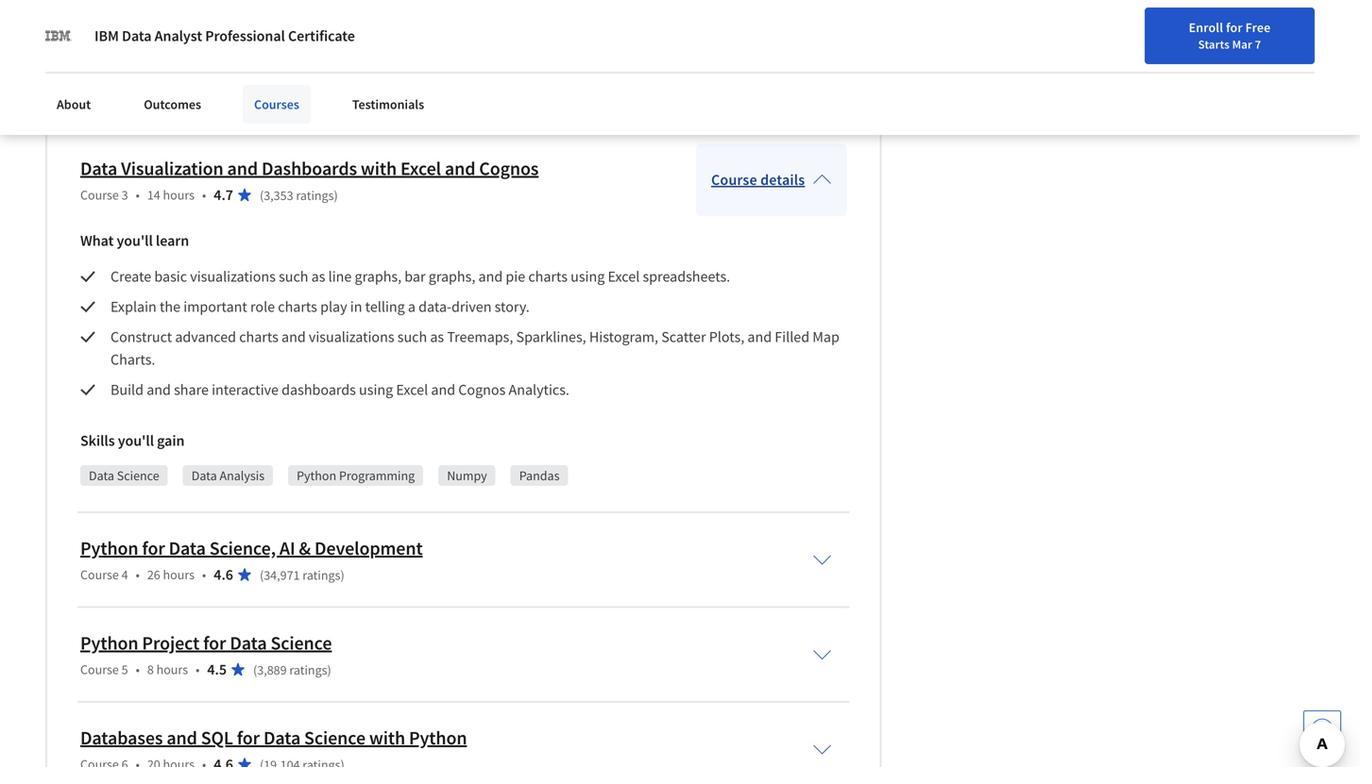 Task type: vqa. For each thing, say whether or not it's contained in the screenshot.
About link in the left top of the page
yes



Task type: describe. For each thing, give the bounding box(es) containing it.
hours for for
[[163, 567, 195, 584]]

build
[[111, 381, 144, 399]]

learn
[[156, 231, 189, 250]]

4.6
[[214, 566, 233, 585]]

1 vertical spatial charts
[[278, 297, 317, 316]]

map
[[813, 328, 840, 347]]

data down skills
[[89, 467, 114, 484]]

science down skills you'll gain
[[117, 467, 159, 484]]

role
[[250, 297, 275, 316]]

0 vertical spatial as
[[311, 267, 325, 286]]

explain the important role charts play in telling a data-driven story.
[[111, 297, 533, 316]]

ai
[[279, 537, 295, 560]]

• right '4'
[[136, 567, 140, 584]]

enroll for free starts mar 7
[[1189, 19, 1271, 52]]

0 vertical spatial with
[[361, 157, 397, 180]]

about link
[[45, 85, 102, 124]]

explain
[[111, 297, 157, 316]]

data visualization and dashboards with excel and cognos link
[[80, 157, 539, 180]]

visualizations inside construct advanced charts and visualizations such as treemaps, sparklines, histogram, scatter plots, and filled map charts.
[[309, 328, 394, 347]]

pandas
[[519, 467, 560, 484]]

data science for data analysis
[[89, 467, 159, 484]]

outcomes
[[144, 96, 201, 113]]

microsoft
[[398, 87, 449, 104]]

what you'll learn
[[80, 231, 189, 250]]

science right about
[[117, 87, 159, 104]]

8
[[147, 662, 154, 679]]

scatter
[[661, 328, 706, 347]]

course for data visualization and dashboards with excel and cognos
[[80, 186, 119, 203]]

4.7
[[214, 186, 233, 204]]

7
[[1255, 37, 1261, 52]]

analyst
[[155, 26, 202, 45]]

hours for visualization
[[163, 186, 195, 203]]

1 vertical spatial using
[[359, 381, 393, 399]]

outcomes link
[[132, 85, 213, 124]]

excel down testimonials
[[400, 157, 441, 180]]

data down certificate
[[293, 87, 318, 104]]

spreadsheet
[[191, 87, 261, 104]]

databases and sql for data science with python
[[80, 727, 467, 750]]

( for science,
[[260, 567, 264, 584]]

testimonials link
[[341, 85, 436, 124]]

data up science,
[[191, 467, 217, 484]]

python project for data science link
[[80, 632, 332, 655]]

the
[[160, 297, 180, 316]]

0 horizontal spatial data analysis
[[191, 467, 265, 484]]

testimonials
[[352, 96, 424, 113]]

3,889
[[257, 662, 287, 679]]

( for data
[[253, 662, 257, 679]]

course 5 • 8 hours •
[[80, 662, 200, 679]]

python programming
[[297, 467, 415, 484]]

( 3,353 ratings )
[[260, 187, 338, 204]]

such inside construct advanced charts and visualizations such as treemaps, sparklines, histogram, scatter plots, and filled map charts.
[[397, 328, 427, 347]]

filled
[[775, 328, 809, 347]]

3
[[121, 186, 128, 203]]

important
[[183, 297, 247, 316]]

charts inside construct advanced charts and visualizations such as treemaps, sparklines, histogram, scatter plots, and filled map charts.
[[239, 328, 278, 347]]

gain
[[157, 432, 185, 450]]

14
[[147, 186, 160, 203]]

1 vertical spatial analysis
[[220, 467, 265, 484]]

project
[[142, 632, 200, 655]]

) for ai
[[340, 567, 344, 584]]

0 vertical spatial using
[[571, 267, 605, 286]]

plots,
[[709, 328, 744, 347]]

data science for spreadsheet
[[89, 87, 159, 104]]

ibm
[[94, 26, 119, 45]]

enroll
[[1189, 19, 1223, 36]]

share
[[174, 381, 209, 399]]

construct advanced charts and visualizations such as treemaps, sparklines, histogram, scatter plots, and filled map charts.
[[111, 328, 843, 369]]

&
[[299, 537, 311, 560]]

driven
[[451, 297, 492, 316]]

python for python project for data science
[[80, 632, 138, 655]]

story.
[[495, 297, 530, 316]]

science down ( 3,889 ratings )
[[304, 727, 365, 750]]

course 4 • 26 hours •
[[80, 567, 206, 584]]

science up ( 3,889 ratings )
[[271, 632, 332, 655]]

databases
[[80, 727, 163, 750]]

• left '4.5'
[[196, 662, 200, 679]]

34,971
[[264, 567, 300, 584]]

0 vertical spatial cognos
[[479, 157, 539, 180]]

0 horizontal spatial visualizations
[[190, 267, 276, 286]]

skills
[[80, 432, 115, 450]]

as inside construct advanced charts and visualizations such as treemaps, sparklines, histogram, scatter plots, and filled map charts.
[[430, 328, 444, 347]]

4
[[121, 567, 128, 584]]

free
[[1245, 19, 1271, 36]]

play
[[320, 297, 347, 316]]

help center image
[[1311, 719, 1334, 741]]

• left 4.6 in the left bottom of the page
[[202, 567, 206, 584]]

data up 3,889
[[230, 632, 267, 655]]

courses
[[254, 96, 299, 113]]

create
[[111, 267, 151, 286]]

0 vertical spatial charts
[[528, 267, 568, 286]]

sql
[[201, 727, 233, 750]]

data visualization and dashboards with excel and cognos
[[80, 157, 539, 180]]

course 3 • 14 hours •
[[80, 186, 206, 203]]

courses link
[[243, 85, 311, 124]]

1 vertical spatial with
[[369, 727, 405, 750]]

2 graphs, from the left
[[429, 267, 475, 286]]

ratings for ai
[[302, 567, 340, 584]]



Task type: locate. For each thing, give the bounding box(es) containing it.
and left "sql"
[[167, 727, 197, 750]]

0 vertical spatial data science
[[89, 87, 159, 104]]

python for python for data science, ai & development
[[80, 537, 138, 560]]

telling
[[365, 297, 405, 316]]

1 horizontal spatial )
[[334, 187, 338, 204]]

dashboards
[[282, 381, 356, 399]]

1 horizontal spatial using
[[571, 267, 605, 286]]

( right '4.5'
[[253, 662, 257, 679]]

0 vertical spatial you'll
[[117, 231, 153, 250]]

) down data visualization and dashboards with excel and cognos
[[334, 187, 338, 204]]

)
[[334, 187, 338, 204], [340, 567, 344, 584], [327, 662, 331, 679]]

you'll for learn
[[117, 231, 153, 250]]

menu item
[[1021, 19, 1143, 80]]

ibm data analyst professional certificate
[[94, 26, 355, 45]]

excel right microsoft
[[452, 87, 480, 104]]

•
[[136, 186, 140, 203], [202, 186, 206, 203], [136, 567, 140, 584], [202, 567, 206, 584], [136, 662, 140, 679], [196, 662, 200, 679]]

numpy
[[447, 467, 487, 484]]

0 vertical spatial visualizations
[[190, 267, 276, 286]]

and right build
[[147, 381, 171, 399]]

hours
[[163, 186, 195, 203], [163, 567, 195, 584], [156, 662, 188, 679]]

such down a
[[397, 328, 427, 347]]

None search field
[[269, 12, 581, 50]]

for up 26
[[142, 537, 165, 560]]

with
[[361, 157, 397, 180], [369, 727, 405, 750]]

analytics.
[[509, 381, 569, 399]]

sparklines, histogram,
[[516, 328, 658, 347]]

charts
[[528, 267, 568, 286], [278, 297, 317, 316], [239, 328, 278, 347]]

build and share interactive dashboards using excel and cognos analytics.
[[111, 381, 569, 399]]

data science
[[89, 87, 159, 104], [89, 467, 159, 484]]

spreadsheets.
[[643, 267, 730, 286]]

details
[[760, 171, 805, 190]]

and down "microsoft excel"
[[445, 157, 475, 180]]

databases and sql for data science with python link
[[80, 727, 467, 750]]

charts down role
[[239, 328, 278, 347]]

using
[[571, 267, 605, 286], [359, 381, 393, 399]]

0 vertical spatial such
[[279, 267, 308, 286]]

0 vertical spatial )
[[334, 187, 338, 204]]

ratings
[[296, 187, 334, 204], [302, 567, 340, 584], [289, 662, 327, 679]]

1 vertical spatial as
[[430, 328, 444, 347]]

5
[[121, 662, 128, 679]]

basic
[[154, 267, 187, 286]]

data right "sql"
[[263, 727, 300, 750]]

1 horizontal spatial as
[[430, 328, 444, 347]]

for inside enroll for free starts mar 7
[[1226, 19, 1243, 36]]

hours right 14
[[163, 186, 195, 203]]

coursera image
[[23, 15, 143, 46]]

data right ibm at the top of the page
[[122, 26, 152, 45]]

data-
[[419, 297, 451, 316]]

what
[[80, 231, 114, 250]]

development
[[314, 537, 423, 560]]

construct
[[111, 328, 172, 347]]

26
[[147, 567, 160, 584]]

a
[[408, 297, 416, 316]]

charts right role
[[278, 297, 317, 316]]

analysis up science,
[[220, 467, 265, 484]]

dashboards
[[262, 157, 357, 180]]

such up explain the important role charts play in telling a data-driven story.
[[279, 267, 308, 286]]

course details button
[[696, 144, 847, 216]]

course
[[711, 171, 757, 190], [80, 186, 119, 203], [80, 567, 119, 584], [80, 662, 119, 679]]

interactive
[[212, 381, 279, 399]]

1 vertical spatial such
[[397, 328, 427, 347]]

visualizations up important
[[190, 267, 276, 286]]

for up '4.5'
[[203, 632, 226, 655]]

about
[[57, 96, 91, 113]]

python for data science, ai & development
[[80, 537, 423, 560]]

hours for project
[[156, 662, 188, 679]]

1 vertical spatial )
[[340, 567, 344, 584]]

2 vertical spatial charts
[[239, 328, 278, 347]]

2 vertical spatial )
[[327, 662, 331, 679]]

course left details
[[711, 171, 757, 190]]

and
[[227, 157, 258, 180], [445, 157, 475, 180], [478, 267, 503, 286], [281, 328, 306, 347], [747, 328, 772, 347], [147, 381, 171, 399], [431, 381, 455, 399], [167, 727, 197, 750]]

data analysis up science,
[[191, 467, 265, 484]]

excel left spreadsheets.
[[608, 267, 640, 286]]

( right '4.7'
[[260, 187, 264, 204]]

as
[[311, 267, 325, 286], [430, 328, 444, 347]]

) down "development"
[[340, 567, 344, 584]]

1 horizontal spatial data analysis
[[293, 87, 366, 104]]

1 vertical spatial ratings
[[302, 567, 340, 584]]

science,
[[209, 537, 276, 560]]

data
[[122, 26, 152, 45], [89, 87, 114, 104], [293, 87, 318, 104], [80, 157, 117, 180], [89, 467, 114, 484], [191, 467, 217, 484], [169, 537, 206, 560], [230, 632, 267, 655], [263, 727, 300, 750]]

4.5
[[207, 661, 227, 679]]

1 data science from the top
[[89, 87, 159, 104]]

ratings for with
[[296, 187, 334, 204]]

) for with
[[334, 187, 338, 204]]

1 vertical spatial hours
[[163, 567, 195, 584]]

1 vertical spatial cognos
[[458, 381, 506, 399]]

analysis down certificate
[[321, 87, 366, 104]]

course for python for data science, ai & development
[[80, 567, 119, 584]]

microsoft excel
[[398, 87, 480, 104]]

data down ibm at the top of the page
[[89, 87, 114, 104]]

course inside dropdown button
[[711, 171, 757, 190]]

0 horizontal spatial such
[[279, 267, 308, 286]]

data up course 3 • 14 hours •
[[80, 157, 117, 180]]

( down python for data science, ai & development
[[260, 567, 264, 584]]

python for data science, ai & development link
[[80, 537, 423, 560]]

hours right 26
[[163, 567, 195, 584]]

python for python programming
[[297, 467, 336, 484]]

0 vertical spatial (
[[260, 187, 264, 204]]

) right 3,889
[[327, 662, 331, 679]]

• right 3
[[136, 186, 140, 203]]

skills you'll gain
[[80, 432, 185, 450]]

and up '4.7'
[[227, 157, 258, 180]]

2 vertical spatial hours
[[156, 662, 188, 679]]

2 horizontal spatial )
[[340, 567, 344, 584]]

0 horizontal spatial as
[[311, 267, 325, 286]]

you'll for gain
[[118, 432, 154, 450]]

for
[[1226, 19, 1243, 36], [142, 537, 165, 560], [203, 632, 226, 655], [237, 727, 260, 750]]

using up sparklines, histogram,
[[571, 267, 605, 286]]

visualizations down in
[[309, 328, 394, 347]]

course for python project for data science
[[80, 662, 119, 679]]

( for dashboards
[[260, 187, 264, 204]]

hours right the 8
[[156, 662, 188, 679]]

using right dashboards
[[359, 381, 393, 399]]

starts
[[1198, 37, 1230, 52]]

course left 3
[[80, 186, 119, 203]]

and down explain the important role charts play in telling a data-driven story.
[[281, 328, 306, 347]]

and down construct advanced charts and visualizations such as treemaps, sparklines, histogram, scatter plots, and filled map charts.
[[431, 381, 455, 399]]

in
[[350, 297, 362, 316]]

0 vertical spatial hours
[[163, 186, 195, 203]]

• left '4.7'
[[202, 186, 206, 203]]

data science down ibm at the top of the page
[[89, 87, 159, 104]]

1 vertical spatial visualizations
[[309, 328, 394, 347]]

certificate
[[288, 26, 355, 45]]

( 34,971 ratings )
[[260, 567, 344, 584]]

1 graphs, from the left
[[355, 267, 402, 286]]

as left line
[[311, 267, 325, 286]]

0 vertical spatial ratings
[[296, 187, 334, 204]]

graphs, up data-
[[429, 267, 475, 286]]

0 horizontal spatial analysis
[[220, 467, 265, 484]]

graphs, up telling on the top left
[[355, 267, 402, 286]]

1 vertical spatial data science
[[89, 467, 159, 484]]

excel down construct advanced charts and visualizations such as treemaps, sparklines, histogram, scatter plots, and filled map charts.
[[396, 381, 428, 399]]

course left '4'
[[80, 567, 119, 584]]

create basic visualizations such as line graphs, bar graphs, and pie charts using excel spreadsheets.
[[111, 267, 730, 286]]

ratings right 3,889
[[289, 662, 327, 679]]

data up course 4 • 26 hours • at the bottom left of the page
[[169, 537, 206, 560]]

line
[[328, 267, 352, 286]]

bar
[[405, 267, 426, 286]]

0 vertical spatial analysis
[[321, 87, 366, 104]]

0 horizontal spatial using
[[359, 381, 393, 399]]

you'll up create
[[117, 231, 153, 250]]

advanced
[[175, 328, 236, 347]]

• left the 8
[[136, 662, 140, 679]]

and left 'pie'
[[478, 267, 503, 286]]

1 vertical spatial (
[[260, 567, 264, 584]]

2 vertical spatial (
[[253, 662, 257, 679]]

for right "sql"
[[237, 727, 260, 750]]

pie
[[506, 267, 525, 286]]

1 horizontal spatial analysis
[[321, 87, 366, 104]]

ibm image
[[45, 23, 72, 49]]

2 data science from the top
[[89, 467, 159, 484]]

cognos
[[479, 157, 539, 180], [458, 381, 506, 399]]

2 vertical spatial ratings
[[289, 662, 327, 679]]

you'll left gain in the bottom left of the page
[[118, 432, 154, 450]]

1 horizontal spatial graphs,
[[429, 267, 475, 286]]

python
[[297, 467, 336, 484], [80, 537, 138, 560], [80, 632, 138, 655], [409, 727, 467, 750]]

for up "mar" at the top right of the page
[[1226, 19, 1243, 36]]

and left the filled at the right top
[[747, 328, 772, 347]]

charts.
[[111, 350, 155, 369]]

1 horizontal spatial visualizations
[[309, 328, 394, 347]]

ratings down &
[[302, 567, 340, 584]]

visualization
[[121, 157, 223, 180]]

mar
[[1232, 37, 1252, 52]]

0 horizontal spatial graphs,
[[355, 267, 402, 286]]

treemaps,
[[447, 328, 513, 347]]

ratings for science
[[289, 662, 327, 679]]

1 horizontal spatial such
[[397, 328, 427, 347]]

( 3,889 ratings )
[[253, 662, 331, 679]]

3,353
[[264, 187, 293, 204]]

data science down skills you'll gain
[[89, 467, 159, 484]]

) for science
[[327, 662, 331, 679]]

as down data-
[[430, 328, 444, 347]]

course details
[[711, 171, 805, 190]]

you'll
[[117, 231, 153, 250], [118, 432, 154, 450]]

ratings down data visualization and dashboards with excel and cognos link
[[296, 187, 334, 204]]

charts right 'pie'
[[528, 267, 568, 286]]

1 vertical spatial data analysis
[[191, 467, 265, 484]]

programming
[[339, 467, 415, 484]]

professional
[[205, 26, 285, 45]]

course left 5
[[80, 662, 119, 679]]

0 vertical spatial data analysis
[[293, 87, 366, 104]]

1 vertical spatial you'll
[[118, 432, 154, 450]]

python project for data science
[[80, 632, 332, 655]]

data analysis down certificate
[[293, 87, 366, 104]]

0 horizontal spatial )
[[327, 662, 331, 679]]



